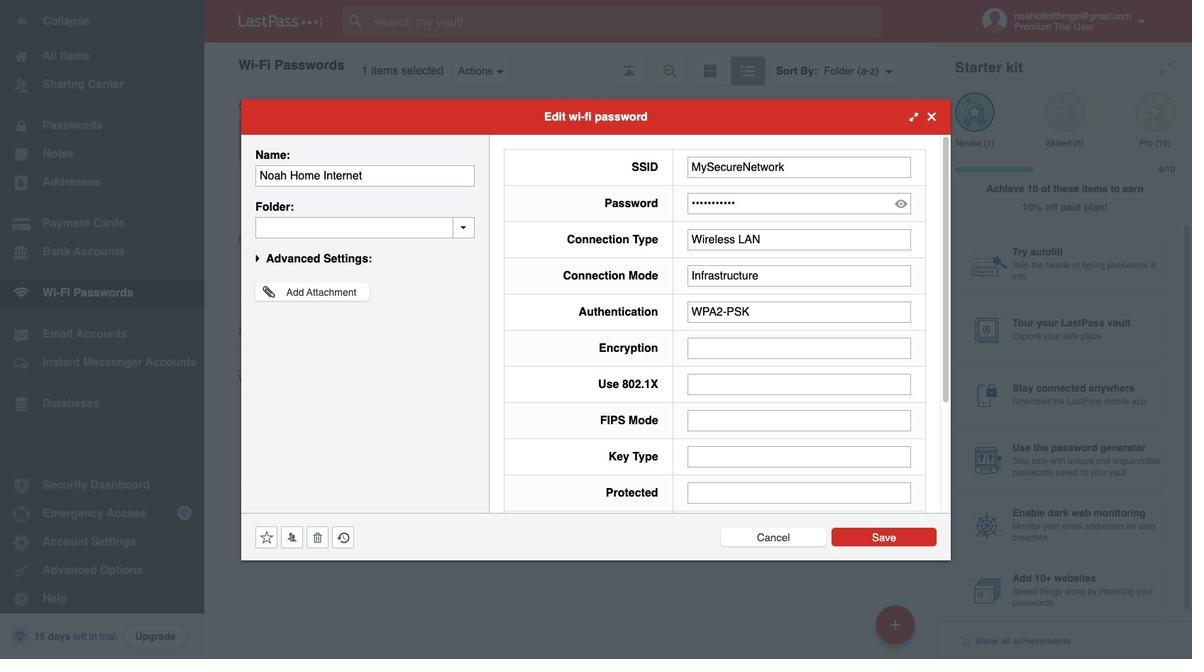 Task type: vqa. For each thing, say whether or not it's contained in the screenshot.
new item element
no



Task type: describe. For each thing, give the bounding box(es) containing it.
lastpass image
[[238, 15, 322, 28]]

new item navigation
[[871, 601, 924, 659]]

vault options navigation
[[204, 43, 938, 85]]

new item image
[[891, 620, 901, 630]]

Search search field
[[342, 6, 909, 37]]



Task type: locate. For each thing, give the bounding box(es) containing it.
main navigation navigation
[[0, 0, 204, 659]]

None text field
[[687, 156, 911, 178], [687, 301, 911, 323], [687, 337, 911, 359], [687, 374, 911, 395], [687, 410, 911, 431], [687, 482, 911, 504], [687, 156, 911, 178], [687, 301, 911, 323], [687, 337, 911, 359], [687, 374, 911, 395], [687, 410, 911, 431], [687, 482, 911, 504]]

dialog
[[241, 99, 951, 650]]

None text field
[[255, 165, 475, 186], [255, 217, 475, 238], [687, 229, 911, 250], [687, 265, 911, 286], [687, 446, 911, 467], [255, 165, 475, 186], [255, 217, 475, 238], [687, 229, 911, 250], [687, 265, 911, 286], [687, 446, 911, 467]]

None password field
[[687, 193, 911, 214]]

search my vault text field
[[342, 6, 909, 37]]



